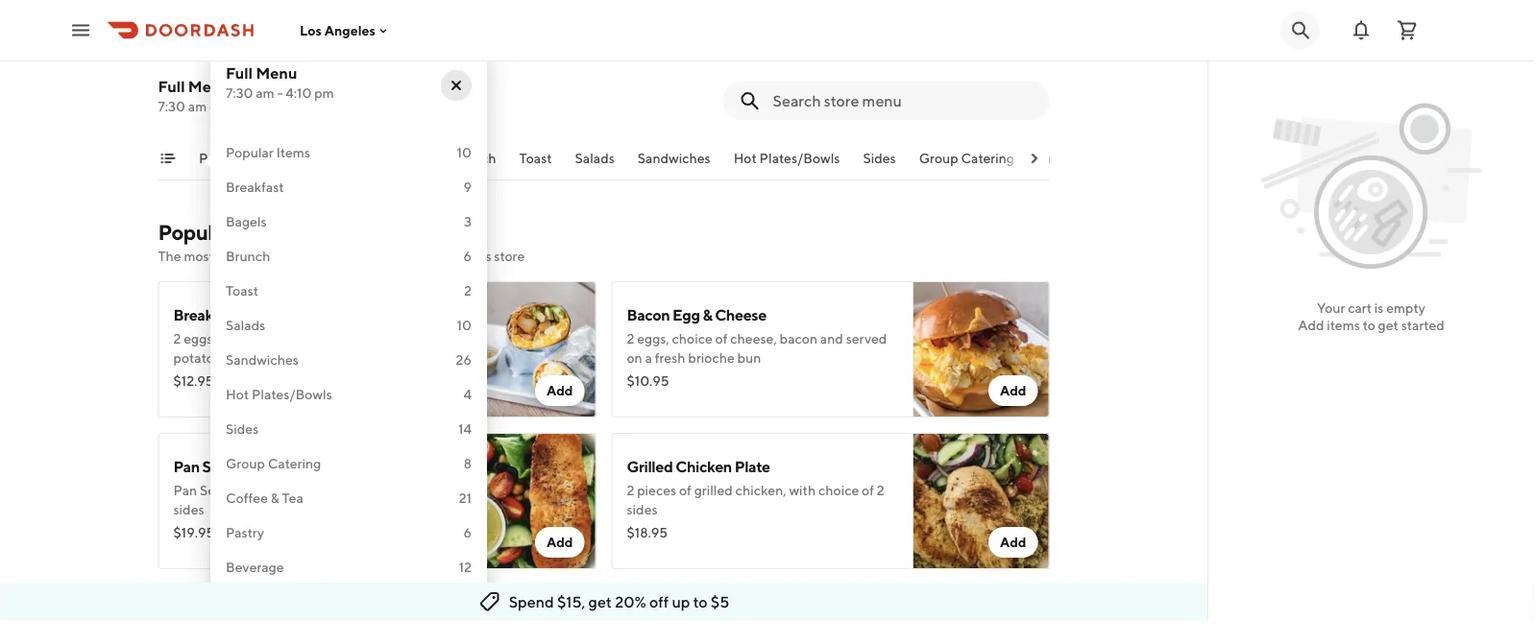Task type: describe. For each thing, give the bounding box(es) containing it.
0 horizontal spatial menu
[[188, 77, 230, 96]]

6 for brunch
[[464, 248, 472, 264]]

2 inside bacon egg & cheese 2 eggs, choice of cheese, bacon and served on a fresh brioche bun $10.95
[[627, 331, 635, 347]]

toast button
[[519, 149, 552, 180]]

breakfast burrito 2 eggs, cheddar cheese, homestyle potatoes, avocado, sauteed onions & peppers, fresh spicy salsa
[[173, 306, 394, 385]]

los angeles button
[[300, 22, 391, 38]]

los
[[300, 22, 322, 38]]

egg
[[673, 306, 700, 324]]

beverage
[[226, 560, 284, 576]]

1 pan from the top
[[173, 458, 200, 476]]

$18.95
[[627, 525, 668, 541]]

2 eggs any style image
[[913, 585, 1050, 622]]

grilled chicken plate image
[[913, 433, 1050, 570]]

1 vertical spatial salads
[[226, 318, 265, 333]]

1 horizontal spatial group catering
[[919, 150, 1014, 166]]

0 horizontal spatial 4:10
[[218, 98, 244, 114]]

started
[[1402, 318, 1445, 333]]

popular inside button
[[198, 150, 246, 166]]

0 horizontal spatial am
[[188, 98, 207, 114]]

potatoes,
[[173, 350, 231, 366]]

& left (6oz),
[[271, 491, 279, 506]]

pastry
[[226, 525, 264, 541]]

sides for pan
[[173, 502, 204, 518]]

tea inside button
[[1093, 150, 1115, 166]]

most
[[184, 248, 214, 264]]

0 horizontal spatial sandwiches
[[226, 352, 299, 368]]

1 horizontal spatial menu
[[256, 64, 297, 82]]

2 inside breakfast burrito 2 eggs, cheddar cheese, homestyle potatoes, avocado, sauteed onions & peppers, fresh spicy salsa
[[173, 331, 181, 347]]

1 horizontal spatial full
[[226, 64, 253, 82]]

& inside breakfast burrito 2 eggs, cheddar cheese, homestyle potatoes, avocado, sauteed onions & peppers, fresh spicy salsa
[[386, 350, 394, 366]]

to for items
[[1363, 318, 1376, 333]]

1 vertical spatial hot plates/bowls
[[226, 387, 332, 403]]

a
[[645, 350, 652, 366]]

0 horizontal spatial get
[[589, 593, 612, 612]]

1 vertical spatial coffee
[[226, 491, 268, 506]]

0 horizontal spatial -
[[209, 98, 215, 114]]

0 horizontal spatial tea
[[282, 491, 303, 506]]

served
[[846, 331, 887, 347]]

plates/bowls inside button
[[759, 150, 840, 166]]

popular up bagels
[[226, 145, 274, 160]]

on
[[627, 350, 643, 366]]

sides button
[[863, 149, 896, 180]]

spend
[[509, 593, 554, 612]]

from
[[438, 248, 467, 264]]

add inside your cart is empty add items to get started
[[1298, 318, 1325, 333]]

eggs, inside breakfast burrito 2 eggs, cheddar cheese, homestyle potatoes, avocado, sauteed onions & peppers, fresh spicy salsa
[[184, 331, 216, 347]]

hot plates/bowls button
[[733, 149, 840, 180]]

bacon egg & cheese 2 eggs, choice of cheese, bacon and served on a fresh brioche bun $10.95
[[627, 306, 887, 389]]

bagels
[[226, 214, 267, 230]]

$19.95
[[173, 525, 215, 541]]

breakfast burrito image
[[460, 282, 596, 418]]

pieces
[[637, 483, 677, 499]]

12
[[459, 560, 472, 576]]

bacon
[[780, 331, 818, 347]]

avocado,
[[233, 350, 288, 366]]

1 vertical spatial sides
[[226, 421, 259, 437]]

up
[[672, 593, 690, 612]]

commonly
[[217, 248, 281, 264]]

3 for grab & go
[[464, 594, 472, 610]]

eggs, inside bacon egg & cheese 2 eggs, choice of cheese, bacon and served on a fresh brioche bun $10.95
[[637, 331, 669, 347]]

1 horizontal spatial coffee & tea
[[1037, 150, 1115, 166]]

2 pan from the top
[[173, 483, 197, 499]]

0 horizontal spatial full
[[158, 77, 185, 96]]

choice for 2
[[819, 483, 859, 499]]

hot inside button
[[733, 150, 757, 166]]

0 vertical spatial salmon
[[253, 458, 303, 476]]

the
[[158, 248, 181, 264]]

1 horizontal spatial sandwiches
[[637, 150, 710, 166]]

sauteed
[[291, 350, 340, 366]]

coffee inside button
[[1037, 150, 1079, 166]]

get inside your cart is empty add items to get started
[[1378, 318, 1399, 333]]

peppers,
[[173, 369, 227, 385]]

pan seared salmon plate image
[[460, 433, 596, 570]]

group inside button
[[919, 150, 958, 166]]

breakfast inside breakfast burrito 2 eggs, cheddar cheese, homestyle potatoes, avocado, sauteed onions & peppers, fresh spicy salsa
[[173, 306, 238, 324]]

cheese, inside breakfast burrito 2 eggs, cheddar cheese, homestyle potatoes, avocado, sauteed onions & peppers, fresh spicy salsa
[[272, 331, 319, 347]]

1 horizontal spatial am
[[256, 85, 275, 101]]

1 horizontal spatial 4:10
[[286, 85, 312, 101]]

burrito
[[241, 306, 288, 324]]

14
[[458, 421, 472, 437]]

chicken,
[[736, 483, 787, 499]]

of inside pan seared salmon plate pan seared salmon (6oz), with choice of 2 sides $19.95
[[404, 483, 416, 499]]

10 for salads
[[457, 318, 472, 333]]

grilled
[[627, 458, 673, 476]]

close menu navigation image
[[449, 78, 464, 93]]

10 for popular items
[[457, 145, 472, 160]]

1 vertical spatial catering
[[268, 456, 321, 472]]

26
[[456, 352, 472, 368]]

0 vertical spatial toast
[[519, 150, 552, 166]]

0 items, open order cart image
[[1396, 19, 1419, 42]]

chicken avocado salad image
[[460, 585, 596, 622]]

1 horizontal spatial pm
[[314, 85, 334, 101]]

items inside 'popular items the most commonly ordered items and dishes from this store'
[[335, 248, 368, 264]]

1 vertical spatial coffee & tea
[[226, 491, 303, 506]]

spicy
[[262, 369, 294, 385]]

your cart is empty add items to get started
[[1298, 300, 1445, 333]]

0 vertical spatial salads
[[575, 150, 614, 166]]

1 vertical spatial salmon
[[245, 483, 291, 499]]

cheddar
[[219, 331, 269, 347]]

1 vertical spatial toast
[[226, 283, 258, 299]]

6 for pastry
[[464, 525, 472, 541]]

popular items button
[[198, 149, 283, 180]]

20%
[[615, 593, 647, 612]]



Task type: vqa. For each thing, say whether or not it's contained in the screenshot.
'Pickup'
no



Task type: locate. For each thing, give the bounding box(es) containing it.
full menu 7:30 am - 4:10 pm up 'popular items' button
[[158, 77, 266, 114]]

to for up
[[693, 593, 708, 612]]

grilled chicken plate 2 pieces of grilled chicken, with choice of 2 sides $18.95
[[627, 458, 885, 541]]

sides
[[173, 502, 204, 518], [627, 502, 658, 518]]

sides for grilled
[[627, 502, 658, 518]]

fresh inside bacon egg & cheese 2 eggs, choice of cheese, bacon and served on a fresh brioche bun $10.95
[[655, 350, 686, 366]]

items right ordered
[[335, 248, 368, 264]]

0 horizontal spatial to
[[693, 593, 708, 612]]

grilled
[[694, 483, 733, 499]]

0 vertical spatial brunch
[[451, 150, 496, 166]]

0 vertical spatial 6
[[464, 248, 472, 264]]

and inside bacon egg & cheese 2 eggs, choice of cheese, bacon and served on a fresh brioche bun $10.95
[[820, 331, 843, 347]]

1 horizontal spatial toast
[[519, 150, 552, 166]]

1 horizontal spatial plate
[[735, 458, 770, 476]]

4:10 down los
[[286, 85, 312, 101]]

& inside bacon egg & cheese 2 eggs, choice of cheese, bacon and served on a fresh brioche bun $10.95
[[703, 306, 712, 324]]

0 horizontal spatial pm
[[247, 98, 266, 114]]

chicken
[[676, 458, 732, 476]]

1 3 from the top
[[464, 214, 472, 230]]

cheese
[[715, 306, 767, 324]]

0 vertical spatial group
[[919, 150, 958, 166]]

0 vertical spatial sandwiches
[[637, 150, 710, 166]]

and left dishes
[[371, 248, 394, 264]]

fresh
[[655, 350, 686, 366], [229, 369, 260, 385]]

1 horizontal spatial salads
[[575, 150, 614, 166]]

0 horizontal spatial toast
[[226, 283, 258, 299]]

cheese, up sauteed
[[272, 331, 319, 347]]

popular items the most commonly ordered items and dishes from this store
[[158, 220, 525, 264]]

6
[[464, 248, 472, 264], [464, 525, 472, 541]]

0 vertical spatial seared
[[202, 458, 250, 476]]

10 up 9
[[457, 145, 472, 160]]

1 horizontal spatial sides
[[627, 502, 658, 518]]

2 10 from the top
[[457, 318, 472, 333]]

choice inside bacon egg & cheese 2 eggs, choice of cheese, bacon and served on a fresh brioche bun $10.95
[[672, 331, 713, 347]]

eggs, up a
[[637, 331, 669, 347]]

grab
[[226, 594, 257, 610]]

sandwiches up spicy
[[226, 352, 299, 368]]

hot right sandwiches button
[[733, 150, 757, 166]]

&
[[1082, 150, 1091, 166], [703, 306, 712, 324], [386, 350, 394, 366], [271, 491, 279, 506], [259, 594, 268, 610]]

brunch
[[451, 150, 496, 166], [226, 248, 270, 264]]

& right "onions"
[[386, 350, 394, 366]]

1 horizontal spatial to
[[1363, 318, 1376, 333]]

popular right show menu categories icon
[[198, 150, 246, 166]]

salads right the toast button
[[575, 150, 614, 166]]

items
[[276, 145, 310, 160], [249, 150, 283, 166], [235, 220, 287, 245]]

to down "cart"
[[1363, 318, 1376, 333]]

1 vertical spatial seared
[[200, 483, 243, 499]]

1 vertical spatial 3
[[464, 594, 472, 610]]

0 vertical spatial coffee & tea
[[1037, 150, 1115, 166]]

0 horizontal spatial 7:30
[[158, 98, 185, 114]]

to
[[1363, 318, 1376, 333], [693, 593, 708, 612]]

21
[[459, 491, 472, 506]]

& inside button
[[1082, 150, 1091, 166]]

salmon
[[253, 458, 303, 476], [245, 483, 291, 499]]

items inside 'popular items the most commonly ordered items and dishes from this store'
[[235, 220, 287, 245]]

full menu 7:30 am - 4:10 pm down los
[[226, 64, 334, 101]]

store
[[494, 248, 525, 264]]

group
[[919, 150, 958, 166], [226, 456, 265, 472]]

plate inside grilled chicken plate 2 pieces of grilled chicken, with choice of 2 sides $18.95
[[735, 458, 770, 476]]

coffee & tea button
[[1037, 149, 1115, 180]]

1 horizontal spatial choice
[[672, 331, 713, 347]]

sides down item search search field
[[863, 150, 896, 166]]

plates/bowls
[[759, 150, 840, 166], [252, 387, 332, 403]]

1 horizontal spatial 7:30
[[226, 85, 253, 101]]

sandwiches
[[637, 150, 710, 166], [226, 352, 299, 368]]

1 horizontal spatial with
[[789, 483, 816, 499]]

choice inside grilled chicken plate 2 pieces of grilled chicken, with choice of 2 sides $18.95
[[819, 483, 859, 499]]

4
[[464, 387, 472, 403]]

sandwiches button
[[637, 149, 710, 180]]

sides up $18.95
[[627, 502, 658, 518]]

full up show menu categories icon
[[158, 77, 185, 96]]

plate up (6oz),
[[306, 458, 342, 476]]

with inside pan seared salmon plate pan seared salmon (6oz), with choice of 2 sides $19.95
[[331, 483, 358, 499]]

1 horizontal spatial catering
[[961, 150, 1014, 166]]

open menu image
[[69, 19, 92, 42]]

to inside your cart is empty add items to get started
[[1363, 318, 1376, 333]]

go
[[271, 594, 289, 610]]

group catering button
[[919, 149, 1014, 180]]

your
[[1317, 300, 1346, 316]]

of inside bacon egg & cheese 2 eggs, choice of cheese, bacon and served on a fresh brioche bun $10.95
[[715, 331, 728, 347]]

1 vertical spatial hot
[[226, 387, 249, 403]]

1 vertical spatial and
[[820, 331, 843, 347]]

cheese, up the bun
[[731, 331, 777, 347]]

breakfast button
[[306, 149, 364, 180]]

plate
[[306, 458, 342, 476], [735, 458, 770, 476]]

brunch down bagels
[[226, 248, 270, 264]]

tea right scroll menu navigation right icon
[[1093, 150, 1115, 166]]

0 vertical spatial hot
[[733, 150, 757, 166]]

3 down 9
[[464, 214, 472, 230]]

1 sides from the left
[[173, 502, 204, 518]]

cart
[[1348, 300, 1372, 316]]

empty
[[1387, 300, 1426, 316]]

coffee
[[1037, 150, 1079, 166], [226, 491, 268, 506]]

0 horizontal spatial cheese,
[[272, 331, 319, 347]]

1 horizontal spatial and
[[820, 331, 843, 347]]

0 vertical spatial pan
[[173, 458, 200, 476]]

is
[[1375, 300, 1384, 316]]

am
[[256, 85, 275, 101], [188, 98, 207, 114]]

of
[[715, 331, 728, 347], [404, 483, 416, 499], [679, 483, 692, 499], [862, 483, 874, 499]]

0 horizontal spatial group
[[226, 456, 265, 472]]

scroll menu navigation right image
[[1027, 151, 1042, 166]]

salads up "avocado,"
[[226, 318, 265, 333]]

off
[[650, 593, 669, 612]]

with
[[331, 483, 358, 499], [789, 483, 816, 499]]

group catering left scroll menu navigation right icon
[[919, 150, 1014, 166]]

dishes
[[396, 248, 435, 264]]

1 horizontal spatial tea
[[1093, 150, 1115, 166]]

1 10 from the top
[[457, 145, 472, 160]]

0 horizontal spatial items
[[335, 248, 368, 264]]

breakfast up bagels
[[226, 179, 284, 195]]

6 left "store"
[[464, 248, 472, 264]]

2 6 from the top
[[464, 525, 472, 541]]

hot plates/bowls left sides "button"
[[733, 150, 840, 166]]

2 horizontal spatial choice
[[819, 483, 859, 499]]

fresh inside breakfast burrito 2 eggs, cheddar cheese, homestyle potatoes, avocado, sauteed onions & peppers, fresh spicy salsa
[[229, 369, 260, 385]]

2 inside pan seared salmon plate pan seared salmon (6oz), with choice of 2 sides $19.95
[[419, 483, 427, 499]]

and
[[371, 248, 394, 264], [820, 331, 843, 347]]

0 horizontal spatial sides
[[226, 421, 259, 437]]

0 vertical spatial 3
[[464, 214, 472, 230]]

pm up 'popular items' button
[[247, 98, 266, 114]]

1 vertical spatial 6
[[464, 525, 472, 541]]

1 vertical spatial brunch
[[226, 248, 270, 264]]

4:10 up 'popular items' button
[[218, 98, 244, 114]]

bacon egg & cheese image
[[913, 282, 1050, 418]]

breakfast up 'popular items the most commonly ordered items and dishes from this store'
[[306, 150, 364, 166]]

2 with from the left
[[789, 483, 816, 499]]

2 plate from the left
[[735, 458, 770, 476]]

salmon left (6oz),
[[245, 483, 291, 499]]

full
[[226, 64, 253, 82], [158, 77, 185, 96]]

los angeles
[[300, 22, 376, 38]]

9
[[464, 179, 472, 195]]

with right chicken,
[[789, 483, 816, 499]]

choice for plate
[[361, 483, 401, 499]]

1 cheese, from the left
[[272, 331, 319, 347]]

(6oz),
[[294, 483, 329, 499]]

1 with from the left
[[331, 483, 358, 499]]

$10.95
[[627, 373, 669, 389]]

sides up the $19.95
[[173, 502, 204, 518]]

1 horizontal spatial sides
[[863, 150, 896, 166]]

bacon
[[627, 306, 670, 324]]

bun
[[738, 350, 761, 366]]

with for grilled chicken plate
[[789, 483, 816, 499]]

group catering up (6oz),
[[226, 456, 321, 472]]

coffee up pastry
[[226, 491, 268, 506]]

1 horizontal spatial fresh
[[655, 350, 686, 366]]

1 vertical spatial fresh
[[229, 369, 260, 385]]

1 vertical spatial pan
[[173, 483, 197, 499]]

toast up burrito
[[226, 283, 258, 299]]

fresh down "avocado,"
[[229, 369, 260, 385]]

0 horizontal spatial group catering
[[226, 456, 321, 472]]

1 horizontal spatial plates/bowls
[[759, 150, 840, 166]]

eggs, up potatoes,
[[184, 331, 216, 347]]

plate up chicken,
[[735, 458, 770, 476]]

choice right chicken,
[[819, 483, 859, 499]]

10
[[457, 145, 472, 160], [457, 318, 472, 333]]

salmon up (6oz),
[[253, 458, 303, 476]]

notification bell image
[[1350, 19, 1373, 42]]

group up pastry
[[226, 456, 265, 472]]

breakfast up potatoes,
[[173, 306, 238, 324]]

choice right (6oz),
[[361, 483, 401, 499]]

fresh right a
[[655, 350, 686, 366]]

sides inside grilled chicken plate 2 pieces of grilled chicken, with choice of 2 sides $18.95
[[627, 502, 658, 518]]

coffee & tea
[[1037, 150, 1115, 166], [226, 491, 303, 506]]

show menu categories image
[[160, 151, 175, 166]]

items inside 'popular items' button
[[249, 150, 283, 166]]

pm
[[314, 85, 334, 101], [247, 98, 266, 114]]

with inside grilled chicken plate 2 pieces of grilled chicken, with choice of 2 sides $18.95
[[789, 483, 816, 499]]

1 horizontal spatial coffee
[[1037, 150, 1079, 166]]

catering
[[961, 150, 1014, 166], [268, 456, 321, 472]]

with right (6oz),
[[331, 483, 358, 499]]

0 horizontal spatial hot
[[226, 387, 249, 403]]

Item Search search field
[[773, 90, 1034, 111]]

1 horizontal spatial brunch
[[451, 150, 496, 166]]

and inside 'popular items the most commonly ordered items and dishes from this store'
[[371, 248, 394, 264]]

0 vertical spatial to
[[1363, 318, 1376, 333]]

0 vertical spatial hot plates/bowls
[[733, 150, 840, 166]]

items
[[335, 248, 368, 264], [1327, 318, 1360, 333]]

catering inside button
[[961, 150, 1014, 166]]

popular up most
[[158, 220, 231, 245]]

6 down 21
[[464, 525, 472, 541]]

2 vertical spatial breakfast
[[173, 306, 238, 324]]

0 vertical spatial and
[[371, 248, 394, 264]]

3 down 12
[[464, 594, 472, 610]]

1 horizontal spatial items
[[1327, 318, 1360, 333]]

sides inside pan seared salmon plate pan seared salmon (6oz), with choice of 2 sides $19.95
[[173, 502, 204, 518]]

plates/bowls down spicy
[[252, 387, 332, 403]]

pm down los
[[314, 85, 334, 101]]

choice
[[672, 331, 713, 347], [361, 483, 401, 499], [819, 483, 859, 499]]

salads button
[[575, 149, 614, 180]]

0 vertical spatial sides
[[863, 150, 896, 166]]

0 horizontal spatial brunch
[[226, 248, 270, 264]]

1 plate from the left
[[306, 458, 342, 476]]

0 horizontal spatial sides
[[173, 502, 204, 518]]

popular inside 'popular items the most commonly ordered items and dishes from this store'
[[158, 220, 231, 245]]

hot down "peppers,"
[[226, 387, 249, 403]]

cheese, inside bacon egg & cheese 2 eggs, choice of cheese, bacon and served on a fresh brioche bun $10.95
[[731, 331, 777, 347]]

add
[[1298, 318, 1325, 333], [547, 383, 573, 399], [1000, 383, 1027, 399], [547, 535, 573, 551], [1000, 535, 1027, 551]]

and right bacon
[[820, 331, 843, 347]]

0 horizontal spatial salads
[[226, 318, 265, 333]]

1 horizontal spatial -
[[277, 85, 283, 101]]

ordered
[[283, 248, 332, 264]]

0 horizontal spatial with
[[331, 483, 358, 499]]

brunch button
[[451, 149, 496, 180]]

salsa
[[296, 369, 326, 385]]

onions
[[343, 350, 383, 366]]

plates/bowls left sides "button"
[[759, 150, 840, 166]]

4:10
[[286, 85, 312, 101], [218, 98, 244, 114]]

homestyle
[[321, 331, 385, 347]]

eggs,
[[184, 331, 216, 347], [637, 331, 669, 347]]

catering up (6oz),
[[268, 456, 321, 472]]

with for pan seared salmon plate
[[331, 483, 358, 499]]

spend $15, get 20% off up to $5
[[509, 593, 730, 612]]

0 vertical spatial get
[[1378, 318, 1399, 333]]

2
[[464, 283, 472, 299], [173, 331, 181, 347], [627, 331, 635, 347], [419, 483, 427, 499], [627, 483, 635, 499], [877, 483, 885, 499]]

get down is
[[1378, 318, 1399, 333]]

1 horizontal spatial group
[[919, 150, 958, 166]]

$12.95
[[173, 373, 214, 389]]

0 vertical spatial breakfast
[[306, 150, 364, 166]]

7:30 up show menu categories icon
[[158, 98, 185, 114]]

10 up 26
[[457, 318, 472, 333]]

0 vertical spatial 10
[[457, 145, 472, 160]]

this
[[469, 248, 492, 264]]

0 vertical spatial tea
[[1093, 150, 1115, 166]]

0 vertical spatial plates/bowls
[[759, 150, 840, 166]]

choice down egg
[[672, 331, 713, 347]]

get right $15,
[[589, 593, 612, 612]]

2 cheese, from the left
[[731, 331, 777, 347]]

0 horizontal spatial plates/bowls
[[252, 387, 332, 403]]

0 vertical spatial group catering
[[919, 150, 1014, 166]]

tea up beverage
[[282, 491, 303, 506]]

0 horizontal spatial fresh
[[229, 369, 260, 385]]

sandwiches right salads button
[[637, 150, 710, 166]]

$15,
[[557, 593, 586, 612]]

coffee right group catering button at the top right
[[1037, 150, 1079, 166]]

-
[[277, 85, 283, 101], [209, 98, 215, 114]]

2 3 from the top
[[464, 594, 472, 610]]

plate inside pan seared salmon plate pan seared salmon (6oz), with choice of 2 sides $19.95
[[306, 458, 342, 476]]

7:30 up 'popular items' button
[[226, 85, 253, 101]]

& right egg
[[703, 306, 712, 324]]

1 vertical spatial sandwiches
[[226, 352, 299, 368]]

toast left salads button
[[519, 150, 552, 166]]

0 horizontal spatial hot plates/bowls
[[226, 387, 332, 403]]

1 vertical spatial group catering
[[226, 456, 321, 472]]

1 horizontal spatial eggs,
[[637, 331, 669, 347]]

0 horizontal spatial and
[[371, 248, 394, 264]]

tea
[[1093, 150, 1115, 166], [282, 491, 303, 506]]

catering left scroll menu navigation right icon
[[961, 150, 1014, 166]]

items inside your cart is empty add items to get started
[[1327, 318, 1360, 333]]

0 horizontal spatial catering
[[268, 456, 321, 472]]

3 for bagels
[[464, 214, 472, 230]]

1 vertical spatial get
[[589, 593, 612, 612]]

brioche
[[688, 350, 735, 366]]

1 horizontal spatial cheese,
[[731, 331, 777, 347]]

$5
[[711, 593, 730, 612]]

full up 'popular items' button
[[226, 64, 253, 82]]

2 eggs, from the left
[[637, 331, 669, 347]]

0 horizontal spatial coffee
[[226, 491, 268, 506]]

1 vertical spatial tea
[[282, 491, 303, 506]]

1 vertical spatial items
[[1327, 318, 1360, 333]]

3
[[464, 214, 472, 230], [464, 594, 472, 610]]

1 eggs, from the left
[[184, 331, 216, 347]]

& left go
[[259, 594, 268, 610]]

cheese,
[[272, 331, 319, 347], [731, 331, 777, 347]]

choice inside pan seared salmon plate pan seared salmon (6oz), with choice of 2 sides $19.95
[[361, 483, 401, 499]]

grab & go
[[226, 594, 289, 610]]

2 sides from the left
[[627, 502, 658, 518]]

angeles
[[325, 22, 376, 38]]

group right sides "button"
[[919, 150, 958, 166]]

0 vertical spatial items
[[335, 248, 368, 264]]

items down your
[[1327, 318, 1360, 333]]

to right the up
[[693, 593, 708, 612]]

1 horizontal spatial get
[[1378, 318, 1399, 333]]

& right scroll menu navigation right icon
[[1082, 150, 1091, 166]]

brunch up 9
[[451, 150, 496, 166]]

1 6 from the top
[[464, 248, 472, 264]]

hot plates/bowls down spicy
[[226, 387, 332, 403]]

0 horizontal spatial choice
[[361, 483, 401, 499]]

8
[[464, 456, 472, 472]]

toast
[[519, 150, 552, 166], [226, 283, 258, 299]]

1 vertical spatial breakfast
[[226, 179, 284, 195]]

pan seared salmon plate pan seared salmon (6oz), with choice of 2 sides $19.95
[[173, 458, 427, 541]]

1 vertical spatial plates/bowls
[[252, 387, 332, 403]]

sides down "peppers,"
[[226, 421, 259, 437]]

full menu 7:30 am - 4:10 pm
[[226, 64, 334, 101], [158, 77, 266, 114]]

1 vertical spatial group
[[226, 456, 265, 472]]



